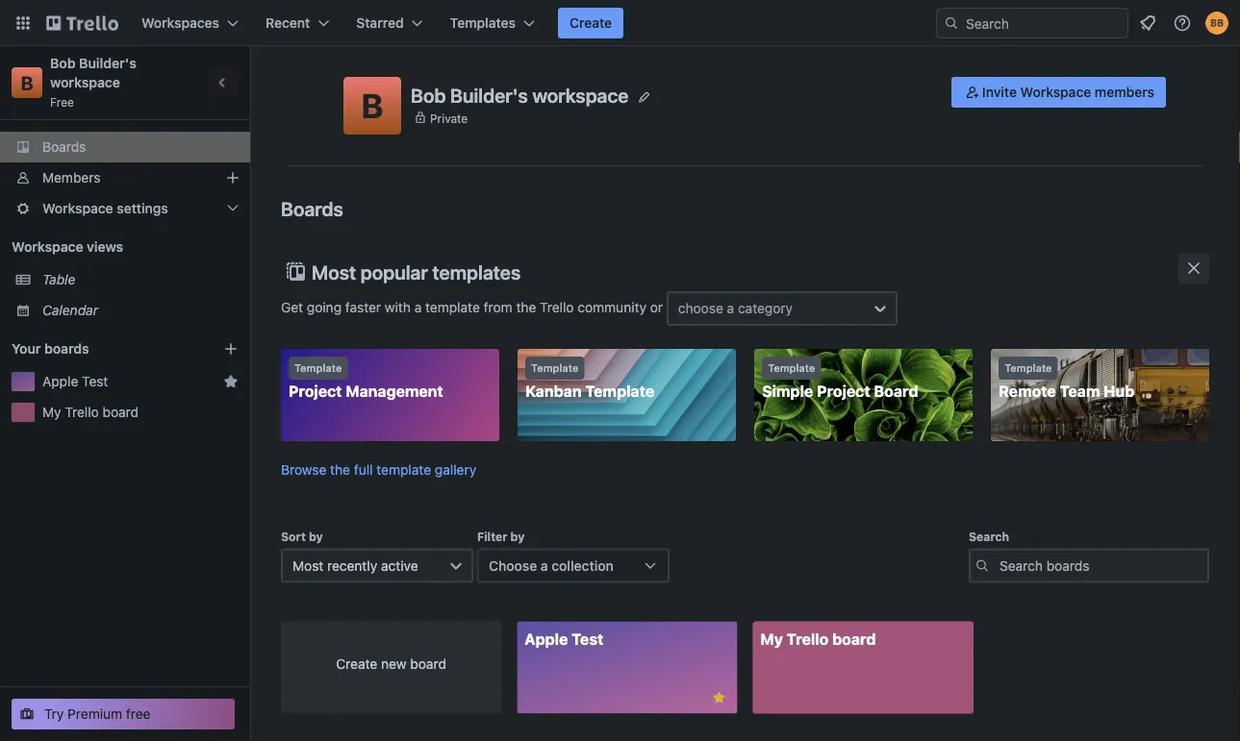 Task type: vqa. For each thing, say whether or not it's contained in the screenshot.
Template Remote Team Hub
yes



Task type: locate. For each thing, give the bounding box(es) containing it.
1 vertical spatial my trello board
[[761, 630, 876, 648]]

b left private
[[361, 86, 383, 126]]

apple
[[42, 374, 78, 390], [525, 630, 568, 648]]

1 horizontal spatial my trello board link
[[753, 622, 974, 714]]

1 vertical spatial test
[[572, 630, 604, 648]]

0 vertical spatial my
[[42, 405, 61, 421]]

1 horizontal spatial a
[[541, 558, 548, 574]]

template inside template remote team hub
[[1005, 362, 1052, 375]]

team
[[1060, 383, 1100, 401]]

the left full at the bottom of the page
[[330, 462, 350, 478]]

1 vertical spatial my
[[761, 630, 783, 648]]

0 vertical spatial boards
[[42, 139, 86, 155]]

recent button
[[254, 8, 341, 38]]

a inside choose a collection button
[[541, 558, 548, 574]]

invite workspace members
[[982, 84, 1155, 100]]

test down collection
[[572, 630, 604, 648]]

0 horizontal spatial apple
[[42, 374, 78, 390]]

b for b link
[[21, 71, 33, 94]]

0 horizontal spatial the
[[330, 462, 350, 478]]

0 horizontal spatial project
[[289, 383, 342, 401]]

builder's
[[79, 55, 137, 71], [450, 84, 528, 107]]

gallery
[[435, 462, 477, 478]]

workspace views
[[12, 239, 123, 255]]

1 vertical spatial create
[[336, 656, 377, 672]]

bob
[[50, 55, 76, 71], [411, 84, 446, 107]]

board
[[874, 383, 919, 401]]

1 horizontal spatial builder's
[[450, 84, 528, 107]]

board
[[103, 405, 139, 421], [833, 630, 876, 648], [410, 656, 446, 672]]

by
[[309, 531, 323, 544], [511, 531, 525, 544]]

your
[[12, 341, 41, 357]]

table link
[[42, 270, 239, 290]]

template for remote
[[1005, 362, 1052, 375]]

choose a collection
[[489, 558, 614, 574]]

1 horizontal spatial the
[[516, 299, 536, 315]]

apple test down choose a collection button
[[525, 630, 604, 648]]

2 project from the left
[[817, 383, 871, 401]]

collection
[[552, 558, 614, 574]]

template
[[294, 362, 342, 375], [531, 362, 579, 375], [768, 362, 816, 375], [1005, 362, 1052, 375], [585, 383, 655, 401]]

trello
[[540, 299, 574, 315], [65, 405, 99, 421], [787, 630, 829, 648]]

template for project
[[294, 362, 342, 375]]

1 vertical spatial board
[[833, 630, 876, 648]]

1 vertical spatial apple
[[525, 630, 568, 648]]

workspace navigation collapse icon image
[[210, 69, 237, 96]]

workspace down create button
[[533, 84, 629, 107]]

project
[[289, 383, 342, 401], [817, 383, 871, 401]]

my trello board link
[[42, 403, 239, 422], [753, 622, 974, 714]]

0 horizontal spatial my
[[42, 405, 61, 421]]

boards
[[42, 139, 86, 155], [281, 197, 343, 220]]

workspace down members
[[42, 201, 113, 217]]

workspace for bob builder's workspace free
[[50, 75, 120, 90]]

0 horizontal spatial apple test
[[42, 374, 108, 390]]

0 horizontal spatial workspace
[[50, 75, 120, 90]]

builder's up private
[[450, 84, 528, 107]]

0 horizontal spatial my trello board
[[42, 405, 139, 421]]

sort by
[[281, 531, 323, 544]]

from
[[484, 299, 513, 315]]

0 horizontal spatial test
[[82, 374, 108, 390]]

workspace up table
[[12, 239, 83, 255]]

template right full at the bottom of the page
[[377, 462, 431, 478]]

project up the browse
[[289, 383, 342, 401]]

table
[[42, 272, 75, 288]]

1 horizontal spatial create
[[570, 15, 612, 31]]

0 vertical spatial builder's
[[79, 55, 137, 71]]

0 horizontal spatial by
[[309, 531, 323, 544]]

workspace right invite
[[1021, 84, 1092, 100]]

0 vertical spatial template
[[425, 299, 480, 315]]

1 by from the left
[[309, 531, 323, 544]]

workspace
[[1021, 84, 1092, 100], [42, 201, 113, 217], [12, 239, 83, 255]]

2 vertical spatial board
[[410, 656, 446, 672]]

by right sort
[[309, 531, 323, 544]]

choose a collection button
[[477, 549, 670, 583]]

open information menu image
[[1173, 13, 1192, 33]]

template up remote
[[1005, 362, 1052, 375]]

template project management
[[289, 362, 443, 401]]

b link
[[12, 67, 42, 98]]

0 horizontal spatial b
[[21, 71, 33, 94]]

0 vertical spatial apple test
[[42, 374, 108, 390]]

most up going
[[312, 261, 356, 283]]

b
[[21, 71, 33, 94], [361, 86, 383, 126]]

create
[[570, 15, 612, 31], [336, 656, 377, 672]]

create button
[[558, 8, 624, 38]]

your boards with 2 items element
[[12, 338, 194, 361]]

1 horizontal spatial apple test link
[[517, 622, 738, 714]]

1 vertical spatial trello
[[65, 405, 99, 421]]

bob inside the bob builder's workspace free
[[50, 55, 76, 71]]

2 horizontal spatial trello
[[787, 630, 829, 648]]

1 horizontal spatial b
[[361, 86, 383, 126]]

workspace inside dropdown button
[[42, 201, 113, 217]]

apple down choose a collection
[[525, 630, 568, 648]]

0 vertical spatial my trello board link
[[42, 403, 239, 422]]

0 vertical spatial the
[[516, 299, 536, 315]]

2 by from the left
[[511, 531, 525, 544]]

a
[[415, 299, 422, 315], [727, 301, 734, 317], [541, 558, 548, 574]]

going
[[307, 299, 342, 315]]

most popular templates
[[312, 261, 521, 283]]

b inside b link
[[21, 71, 33, 94]]

workspace settings
[[42, 201, 168, 217]]

builder's down back to home image
[[79, 55, 137, 71]]

workspace up free
[[50, 75, 120, 90]]

0 horizontal spatial apple test link
[[42, 372, 216, 392]]

most
[[312, 261, 356, 283], [293, 558, 324, 574]]

1 horizontal spatial by
[[511, 531, 525, 544]]

by right the filter
[[511, 531, 525, 544]]

workspace for bob builder's workspace
[[533, 84, 629, 107]]

starred icon image
[[223, 374, 239, 390]]

0 horizontal spatial create
[[336, 656, 377, 672]]

template remote team hub
[[999, 362, 1135, 401]]

0 horizontal spatial builder's
[[79, 55, 137, 71]]

simple
[[762, 383, 813, 401]]

the
[[516, 299, 536, 315], [330, 462, 350, 478]]

0 vertical spatial bob
[[50, 55, 76, 71]]

create inside button
[[570, 15, 612, 31]]

most down the sort by
[[293, 558, 324, 574]]

or
[[650, 299, 663, 315]]

template up simple
[[768, 362, 816, 375]]

template
[[425, 299, 480, 315], [377, 462, 431, 478]]

0 horizontal spatial board
[[103, 405, 139, 421]]

b inside b button
[[361, 86, 383, 126]]

workspaces
[[141, 15, 219, 31]]

1 horizontal spatial bob
[[411, 84, 446, 107]]

back to home image
[[46, 8, 118, 38]]

workspace for settings
[[42, 201, 113, 217]]

1 horizontal spatial trello
[[540, 299, 574, 315]]

bob up private
[[411, 84, 446, 107]]

apple test link
[[42, 372, 216, 392], [517, 622, 738, 714]]

2 horizontal spatial a
[[727, 301, 734, 317]]

1 vertical spatial the
[[330, 462, 350, 478]]

apple test down boards
[[42, 374, 108, 390]]

1 horizontal spatial workspace
[[533, 84, 629, 107]]

primary element
[[0, 0, 1240, 46]]

0 notifications image
[[1137, 12, 1160, 35]]

category
[[738, 301, 793, 317]]

1 vertical spatial apple test link
[[517, 622, 738, 714]]

template down the templates
[[425, 299, 480, 315]]

get
[[281, 299, 303, 315]]

template inside template project management
[[294, 362, 342, 375]]

sm image
[[963, 83, 982, 102]]

0 vertical spatial workspace
[[1021, 84, 1092, 100]]

1 project from the left
[[289, 383, 342, 401]]

workspace inside the bob builder's workspace free
[[50, 75, 120, 90]]

0 vertical spatial trello
[[540, 299, 574, 315]]

2 vertical spatial workspace
[[12, 239, 83, 255]]

1 horizontal spatial board
[[410, 656, 446, 672]]

1 vertical spatial apple test
[[525, 630, 604, 648]]

template down going
[[294, 362, 342, 375]]

bob up free
[[50, 55, 76, 71]]

project inside template simple project board
[[817, 383, 871, 401]]

add board image
[[223, 342, 239, 357]]

1 vertical spatial boards
[[281, 197, 343, 220]]

apple down boards
[[42, 374, 78, 390]]

members
[[1095, 84, 1155, 100]]

workspace settings button
[[0, 193, 250, 224]]

0 vertical spatial create
[[570, 15, 612, 31]]

0 horizontal spatial boards
[[42, 139, 86, 155]]

builder's inside the bob builder's workspace free
[[79, 55, 137, 71]]

by for filter by
[[511, 531, 525, 544]]

template up the 'kanban'
[[531, 362, 579, 375]]

management
[[346, 383, 443, 401]]

template inside template simple project board
[[768, 362, 816, 375]]

0 vertical spatial apple
[[42, 374, 78, 390]]

filter
[[477, 531, 508, 544]]

1 vertical spatial bob
[[411, 84, 446, 107]]

0 vertical spatial most
[[312, 261, 356, 283]]

b left the bob builder's workspace free
[[21, 71, 33, 94]]

2 vertical spatial trello
[[787, 630, 829, 648]]

project left board
[[817, 383, 871, 401]]

workspace
[[50, 75, 120, 90], [533, 84, 629, 107]]

test down your boards with 2 items element on the top left
[[82, 374, 108, 390]]

1 horizontal spatial my
[[761, 630, 783, 648]]

1 horizontal spatial project
[[817, 383, 871, 401]]

1 vertical spatial builder's
[[450, 84, 528, 107]]

1 horizontal spatial apple
[[525, 630, 568, 648]]

test
[[82, 374, 108, 390], [572, 630, 604, 648]]

a for choose a collection
[[541, 558, 548, 574]]

my trello board
[[42, 405, 139, 421], [761, 630, 876, 648]]

b button
[[344, 77, 401, 135]]

1 vertical spatial workspace
[[42, 201, 113, 217]]

bob for bob builder's workspace free
[[50, 55, 76, 71]]

project inside template project management
[[289, 383, 342, 401]]

the right from on the top left of the page
[[516, 299, 536, 315]]

0 horizontal spatial bob
[[50, 55, 76, 71]]

1 vertical spatial most
[[293, 558, 324, 574]]

try premium free
[[44, 707, 151, 723]]



Task type: describe. For each thing, give the bounding box(es) containing it.
1 horizontal spatial boards
[[281, 197, 343, 220]]

starred
[[356, 15, 404, 31]]

templates
[[450, 15, 516, 31]]

bob builder's workspace free
[[50, 55, 140, 109]]

sort
[[281, 531, 306, 544]]

a for choose a category
[[727, 301, 734, 317]]

bob for bob builder's workspace
[[411, 84, 446, 107]]

0 vertical spatial apple test link
[[42, 372, 216, 392]]

boards inside boards "link"
[[42, 139, 86, 155]]

popular
[[361, 261, 428, 283]]

boards
[[44, 341, 89, 357]]

search image
[[944, 15, 959, 31]]

try premium free button
[[12, 700, 235, 730]]

template right the 'kanban'
[[585, 383, 655, 401]]

choose
[[678, 301, 724, 317]]

most for most recently active
[[293, 558, 324, 574]]

active
[[381, 558, 418, 574]]

settings
[[117, 201, 168, 217]]

community
[[578, 299, 647, 315]]

0 horizontal spatial my trello board link
[[42, 403, 239, 422]]

get going faster with a template from the trello community or
[[281, 299, 667, 315]]

create for create
[[570, 15, 612, 31]]

with
[[385, 299, 411, 315]]

bob builder's workspace
[[411, 84, 629, 107]]

invite workspace members button
[[952, 77, 1166, 108]]

template for simple
[[768, 362, 816, 375]]

calendar
[[42, 303, 98, 319]]

0 vertical spatial my trello board
[[42, 405, 139, 421]]

members link
[[0, 163, 250, 193]]

bob builder's workspace link
[[50, 55, 140, 90]]

templates button
[[439, 8, 547, 38]]

workspace inside button
[[1021, 84, 1092, 100]]

remote
[[999, 383, 1056, 401]]

browse the full template gallery link
[[281, 462, 477, 478]]

starred button
[[345, 8, 435, 38]]

2 horizontal spatial board
[[833, 630, 876, 648]]

Search text field
[[969, 549, 1210, 583]]

hub
[[1104, 383, 1135, 401]]

recent
[[266, 15, 310, 31]]

faster
[[345, 299, 381, 315]]

template for kanban
[[531, 362, 579, 375]]

template simple project board
[[762, 362, 919, 401]]

b for b button
[[361, 86, 383, 126]]

workspace for views
[[12, 239, 83, 255]]

bob builder (bobbuilder40) image
[[1206, 12, 1229, 35]]

1 horizontal spatial test
[[572, 630, 604, 648]]

most for most popular templates
[[312, 261, 356, 283]]

private
[[430, 111, 468, 125]]

full
[[354, 462, 373, 478]]

0 horizontal spatial a
[[415, 299, 422, 315]]

try
[[44, 707, 64, 723]]

kanban
[[526, 383, 582, 401]]

workspaces button
[[130, 8, 250, 38]]

your boards
[[12, 341, 89, 357]]

1 horizontal spatial apple test
[[525, 630, 604, 648]]

recently
[[327, 558, 377, 574]]

views
[[87, 239, 123, 255]]

by for sort by
[[309, 531, 323, 544]]

calendar link
[[42, 301, 239, 320]]

free
[[50, 95, 74, 109]]

create new board
[[336, 656, 446, 672]]

filter by
[[477, 531, 525, 544]]

premium
[[68, 707, 122, 723]]

1 vertical spatial template
[[377, 462, 431, 478]]

new
[[381, 656, 407, 672]]

choose a category
[[678, 301, 793, 317]]

0 horizontal spatial trello
[[65, 405, 99, 421]]

0 vertical spatial test
[[82, 374, 108, 390]]

Search field
[[959, 9, 1128, 38]]

choose
[[489, 558, 537, 574]]

create for create new board
[[336, 656, 377, 672]]

browse the full template gallery
[[281, 462, 477, 478]]

invite
[[982, 84, 1017, 100]]

builder's for bob builder's workspace free
[[79, 55, 137, 71]]

1 horizontal spatial my trello board
[[761, 630, 876, 648]]

1 vertical spatial my trello board link
[[753, 622, 974, 714]]

free
[[126, 707, 151, 723]]

most recently active
[[293, 558, 418, 574]]

search
[[969, 531, 1010, 544]]

browse
[[281, 462, 327, 478]]

template kanban template
[[526, 362, 655, 401]]

builder's for bob builder's workspace
[[450, 84, 528, 107]]

members
[[42, 170, 101, 186]]

click to unstar this board. it will be removed from your starred list. image
[[711, 689, 728, 707]]

0 vertical spatial board
[[103, 405, 139, 421]]

boards link
[[0, 132, 250, 163]]

templates
[[433, 261, 521, 283]]



